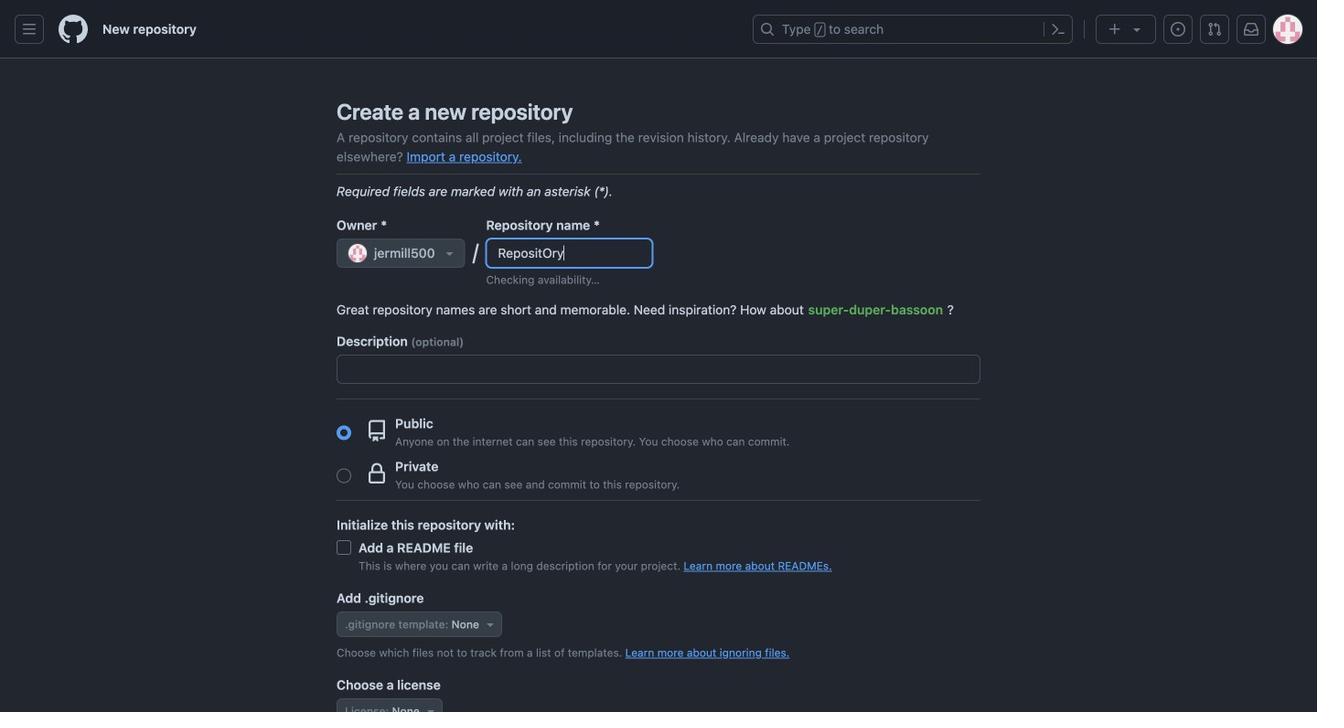 Task type: locate. For each thing, give the bounding box(es) containing it.
homepage image
[[59, 15, 88, 44]]

None radio
[[337, 426, 351, 440], [337, 469, 351, 483], [337, 426, 351, 440], [337, 469, 351, 483]]

0 horizontal spatial triangle down image
[[423, 704, 438, 712]]

None checkbox
[[337, 541, 351, 555]]

triangle down image
[[1130, 22, 1144, 37]]

repo image
[[366, 420, 388, 442]]

2 vertical spatial triangle down image
[[423, 704, 438, 712]]

0 vertical spatial triangle down image
[[442, 246, 457, 261]]

notifications image
[[1244, 22, 1258, 37]]

triangle down image
[[442, 246, 457, 261], [483, 617, 498, 632], [423, 704, 438, 712]]

1 vertical spatial triangle down image
[[483, 617, 498, 632]]

1 horizontal spatial triangle down image
[[442, 246, 457, 261]]

None text field
[[487, 240, 652, 267]]



Task type: describe. For each thing, give the bounding box(es) containing it.
plus image
[[1108, 22, 1122, 37]]

Description text field
[[337, 356, 980, 383]]

command palette image
[[1051, 22, 1066, 37]]

git pull request image
[[1207, 22, 1222, 37]]

2 horizontal spatial triangle down image
[[483, 617, 498, 632]]

lock image
[[366, 463, 388, 485]]

issue opened image
[[1171, 22, 1185, 37]]



Task type: vqa. For each thing, say whether or not it's contained in the screenshot.
radio
yes



